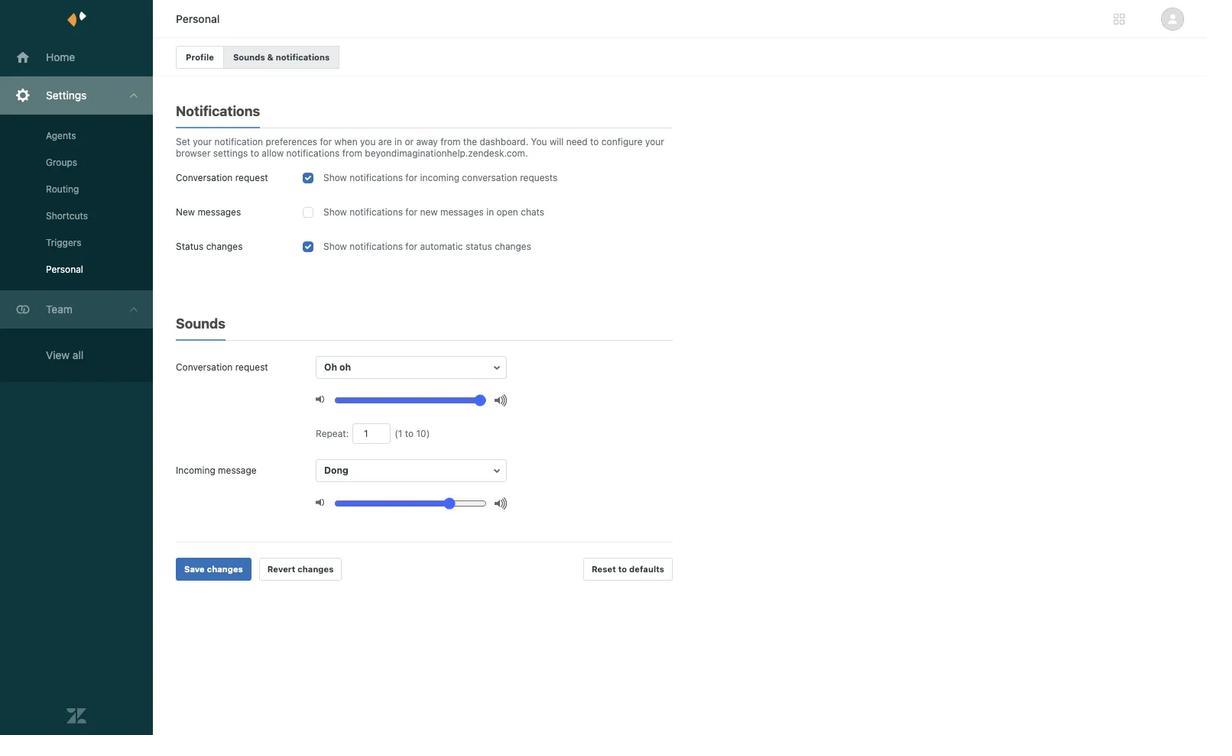 Task type: describe. For each thing, give the bounding box(es) containing it.
agents
[[46, 130, 76, 141]]

in inside set your notification preferences for when you are in or away from the dashboard. you will need to configure your browser settings to allow notifications from beyondimaginationhelp.zendesk.com.
[[395, 136, 402, 148]]

show notifications for incoming conversation requests
[[323, 172, 558, 184]]

1 messages from the left
[[198, 206, 241, 218]]

0 horizontal spatial from
[[342, 148, 362, 159]]

dashboard.
[[480, 136, 529, 148]]

to inside button
[[618, 564, 627, 574]]

sounds for sounds & notifications
[[233, 52, 265, 62]]

revert changes button
[[259, 558, 342, 581]]

configure
[[602, 136, 643, 148]]

&
[[267, 52, 274, 62]]

1 your from the left
[[193, 136, 212, 148]]

(1
[[395, 428, 403, 440]]

1 horizontal spatial personal
[[176, 12, 220, 25]]

new
[[420, 206, 438, 218]]

to left allow
[[251, 148, 259, 159]]

2 your from the left
[[645, 136, 664, 148]]

message
[[218, 465, 257, 476]]

incoming message
[[176, 465, 257, 476]]

notifications for show notifications for new messages in open chats
[[350, 206, 403, 218]]

allow
[[262, 148, 284, 159]]

oh
[[340, 362, 351, 373]]

show notifications for automatic status changes
[[323, 241, 531, 252]]

request for show notifications for incoming conversation requests
[[235, 172, 268, 184]]

you
[[531, 136, 547, 148]]

dong
[[324, 465, 348, 476]]

zendesk products image
[[1114, 14, 1125, 24]]

shortcuts
[[46, 210, 88, 222]]

all
[[73, 349, 84, 362]]

reset
[[592, 564, 616, 574]]

repeat:
[[316, 428, 349, 440]]

when
[[335, 136, 358, 148]]

settings
[[46, 89, 87, 102]]

status
[[466, 241, 492, 252]]

sounds & notifications
[[233, 52, 330, 62]]

groups
[[46, 157, 77, 168]]

new
[[176, 206, 195, 218]]

view all
[[46, 349, 84, 362]]

save changes
[[184, 564, 243, 574]]

notifications
[[176, 103, 260, 119]]

conversation for show notifications for incoming conversation requests
[[176, 172, 233, 184]]

away
[[416, 136, 438, 148]]

(1 to 10)
[[395, 428, 430, 440]]

the
[[463, 136, 477, 148]]

incoming
[[176, 465, 215, 476]]

show for show notifications for incoming conversation requests
[[323, 172, 347, 184]]

notifications inside set your notification preferences for when you are in or away from the dashboard. you will need to configure your browser settings to allow notifications from beyondimaginationhelp.zendesk.com.
[[286, 148, 340, 159]]

for inside set your notification preferences for when you are in or away from the dashboard. you will need to configure your browser settings to allow notifications from beyondimaginationhelp.zendesk.com.
[[320, 136, 332, 148]]

set your notification preferences for when you are in or away from the dashboard. you will need to configure your browser settings to allow notifications from beyondimaginationhelp.zendesk.com.
[[176, 136, 664, 159]]

changes for revert changes
[[298, 564, 334, 574]]

status changes
[[176, 241, 243, 252]]

revert changes
[[268, 564, 334, 574]]

need
[[566, 136, 588, 148]]

for for incoming
[[406, 172, 418, 184]]

incoming
[[420, 172, 460, 184]]

conversation request for oh oh
[[176, 362, 268, 373]]



Task type: locate. For each thing, give the bounding box(es) containing it.
settings
[[213, 148, 248, 159]]

to
[[590, 136, 599, 148], [251, 148, 259, 159], [405, 428, 414, 440], [618, 564, 627, 574]]

1 conversation request from the top
[[176, 172, 268, 184]]

your right configure
[[645, 136, 664, 148]]

notifications
[[276, 52, 330, 62], [286, 148, 340, 159], [350, 172, 403, 184], [350, 206, 403, 218], [350, 241, 403, 252]]

for
[[320, 136, 332, 148], [406, 172, 418, 184], [406, 206, 418, 218], [406, 241, 418, 252]]

beyondimaginationhelp.zendesk.com.
[[365, 148, 528, 159]]

defaults
[[629, 564, 665, 574]]

will
[[550, 136, 564, 148]]

1 conversation from the top
[[176, 172, 233, 184]]

are
[[378, 136, 392, 148]]

browser
[[176, 148, 211, 159]]

1 vertical spatial sounds
[[176, 316, 226, 332]]

team
[[46, 303, 73, 316]]

2 show from the top
[[323, 206, 347, 218]]

10)
[[416, 428, 430, 440]]

changes
[[206, 241, 243, 252], [495, 241, 531, 252], [207, 564, 243, 574], [298, 564, 334, 574]]

status
[[176, 241, 204, 252]]

sounds
[[233, 52, 265, 62], [176, 316, 226, 332]]

requests
[[520, 172, 558, 184]]

1 vertical spatial show
[[323, 206, 347, 218]]

personal up profile
[[176, 12, 220, 25]]

view
[[46, 349, 70, 362]]

0 horizontal spatial messages
[[198, 206, 241, 218]]

notifications inside button
[[276, 52, 330, 62]]

for left incoming on the left
[[406, 172, 418, 184]]

open
[[497, 206, 518, 218]]

triggers
[[46, 237, 81, 249]]

preferences
[[266, 136, 317, 148]]

show for show notifications for new messages in open chats
[[323, 206, 347, 218]]

your
[[193, 136, 212, 148], [645, 136, 664, 148]]

in left the open
[[486, 206, 494, 218]]

for left automatic
[[406, 241, 418, 252]]

1 show from the top
[[323, 172, 347, 184]]

from left "are"
[[342, 148, 362, 159]]

sounds inside button
[[233, 52, 265, 62]]

3 show from the top
[[323, 241, 347, 252]]

oh oh
[[324, 362, 351, 373]]

set
[[176, 136, 190, 148]]

request
[[235, 172, 268, 184], [235, 362, 268, 373]]

notifications left automatic
[[350, 241, 403, 252]]

profile
[[186, 52, 214, 62]]

2 messages from the left
[[440, 206, 484, 218]]

your right set
[[193, 136, 212, 148]]

0 horizontal spatial sounds
[[176, 316, 226, 332]]

1 request from the top
[[235, 172, 268, 184]]

0 vertical spatial in
[[395, 136, 402, 148]]

1 vertical spatial in
[[486, 206, 494, 218]]

messages right "new"
[[198, 206, 241, 218]]

2 conversation request from the top
[[176, 362, 268, 373]]

show
[[323, 172, 347, 184], [323, 206, 347, 218], [323, 241, 347, 252]]

reset to defaults
[[592, 564, 665, 574]]

automatic
[[420, 241, 463, 252]]

messages
[[198, 206, 241, 218], [440, 206, 484, 218]]

to right need
[[590, 136, 599, 148]]

in
[[395, 136, 402, 148], [486, 206, 494, 218]]

0 horizontal spatial personal
[[46, 264, 83, 275]]

1 horizontal spatial your
[[645, 136, 664, 148]]

profile button
[[176, 46, 224, 69]]

conversation
[[462, 172, 518, 184]]

conversation request
[[176, 172, 268, 184], [176, 362, 268, 373]]

revert
[[268, 564, 295, 574]]

conversation for oh oh
[[176, 362, 233, 373]]

conversation
[[176, 172, 233, 184], [176, 362, 233, 373]]

sounds & notifications button
[[223, 46, 340, 69]]

from
[[441, 136, 461, 148], [342, 148, 362, 159]]

changes for save changes
[[207, 564, 243, 574]]

0 vertical spatial conversation
[[176, 172, 233, 184]]

or
[[405, 136, 414, 148]]

2 request from the top
[[235, 362, 268, 373]]

2 vertical spatial show
[[323, 241, 347, 252]]

for for new
[[406, 206, 418, 218]]

1 vertical spatial request
[[235, 362, 268, 373]]

personal down triggers
[[46, 264, 83, 275]]

1 vertical spatial conversation
[[176, 362, 233, 373]]

0 vertical spatial request
[[235, 172, 268, 184]]

notifications down you
[[350, 172, 403, 184]]

1 vertical spatial personal
[[46, 264, 83, 275]]

to right "(1"
[[405, 428, 414, 440]]

save changes button
[[176, 558, 251, 581]]

0 horizontal spatial your
[[193, 136, 212, 148]]

0 vertical spatial conversation request
[[176, 172, 268, 184]]

conversation request for show notifications for incoming conversation requests
[[176, 172, 268, 184]]

for left new
[[406, 206, 418, 218]]

from left the
[[441, 136, 461, 148]]

oh
[[324, 362, 337, 373]]

to right "reset"
[[618, 564, 627, 574]]

None number field
[[353, 424, 391, 444]]

2 conversation from the top
[[176, 362, 233, 373]]

notifications for show notifications for incoming conversation requests
[[350, 172, 403, 184]]

notifications left new
[[350, 206, 403, 218]]

for left when
[[320, 136, 332, 148]]

None range field
[[334, 394, 487, 408], [334, 497, 487, 511], [334, 394, 487, 408], [334, 497, 487, 511]]

you
[[360, 136, 376, 148]]

chats
[[521, 206, 545, 218]]

home
[[46, 50, 75, 63]]

0 vertical spatial personal
[[176, 12, 220, 25]]

show notifications for new messages in open chats
[[323, 206, 545, 218]]

messages right new
[[440, 206, 484, 218]]

1 horizontal spatial from
[[441, 136, 461, 148]]

0 vertical spatial show
[[323, 172, 347, 184]]

1 horizontal spatial messages
[[440, 206, 484, 218]]

in left or
[[395, 136, 402, 148]]

request for oh oh
[[235, 362, 268, 373]]

1 horizontal spatial sounds
[[233, 52, 265, 62]]

1 vertical spatial conversation request
[[176, 362, 268, 373]]

0 vertical spatial sounds
[[233, 52, 265, 62]]

1 horizontal spatial in
[[486, 206, 494, 218]]

show for show notifications for automatic status changes
[[323, 241, 347, 252]]

notifications for show notifications for automatic status changes
[[350, 241, 403, 252]]

notification
[[215, 136, 263, 148]]

reset to defaults button
[[584, 558, 673, 581]]

changes for status changes
[[206, 241, 243, 252]]

notifications right allow
[[286, 148, 340, 159]]

for for automatic
[[406, 241, 418, 252]]

routing
[[46, 184, 79, 195]]

0 horizontal spatial in
[[395, 136, 402, 148]]

personal
[[176, 12, 220, 25], [46, 264, 83, 275]]

save
[[184, 564, 205, 574]]

notifications right &
[[276, 52, 330, 62]]

sounds for sounds
[[176, 316, 226, 332]]

new messages
[[176, 206, 241, 218]]



Task type: vqa. For each thing, say whether or not it's contained in the screenshot.
Dong
yes



